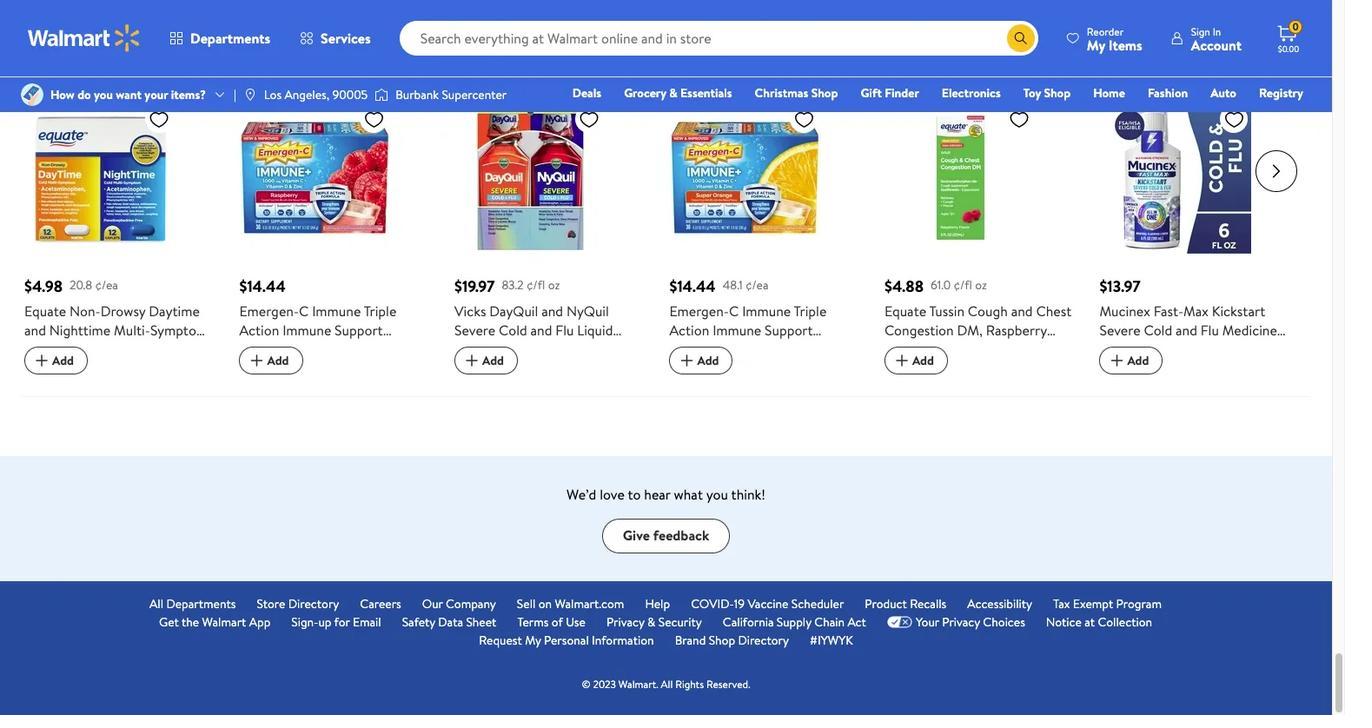 Task type: vqa. For each thing, say whether or not it's contained in the screenshot.
the middle Count
yes



Task type: locate. For each thing, give the bounding box(es) containing it.
0 vertical spatial directory
[[288, 595, 339, 613]]

c down 48.1
[[729, 301, 739, 321]]

covid-19 vaccine scheduler
[[691, 595, 844, 613]]

add down nighttime
[[52, 352, 74, 369]]

shop right brand
[[709, 632, 736, 649]]

count right "24"
[[127, 340, 165, 359]]

0 vertical spatial cough
[[968, 301, 1008, 321]]

count inside $14.44 48.1 ¢/ea emergen-c immune  triple action immune support powder, betavia (r), 1000mg vitamin c, bvitamins, vitamin d and antioxidants, super orange – 30 count
[[749, 397, 786, 416]]

0 horizontal spatial c
[[299, 301, 309, 321]]

departments inside popup button
[[190, 29, 270, 48]]

1 horizontal spatial c
[[729, 301, 739, 321]]

2 d from the left
[[670, 378, 680, 397]]

add for first add to cart icon
[[52, 352, 74, 369]]

raspberry right dm,
[[987, 321, 1048, 340]]

powder, up orange
[[670, 340, 718, 359]]

add button up 'with'
[[1100, 347, 1164, 374]]

1 horizontal spatial –
[[719, 397, 726, 416]]

1 vertical spatial directory
[[739, 632, 789, 649]]

cold up dextromethorphan
[[1184, 359, 1213, 378]]

90005
[[333, 86, 368, 103]]

flu right over-
[[556, 321, 574, 340]]

shop up sign in to add to favorites list, emergen-c immune  triple action immune support powder, betavia (r), 1000mg vitamin c, bvitamins, vitamin d and antioxidants, super orange – 30 count image
[[812, 84, 839, 102]]

6 add from the left
[[1128, 352, 1150, 369]]

0 vertical spatial departments
[[190, 29, 270, 48]]

triple up vitamins, on the left
[[364, 301, 397, 321]]

antioxidants, inside $14.44 48.1 ¢/ea emergen-c immune  triple action immune support powder, betavia (r), 1000mg vitamin c, bvitamins, vitamin d and antioxidants, super orange – 30 count
[[709, 378, 787, 397]]

walmart image
[[28, 24, 141, 52]]

1 – from the left
[[240, 397, 247, 416]]

you right what
[[707, 485, 729, 504]]

$14.44 inside $14.44 emergen-c immune  triple action immune support powder, betavia (r), 1000mg vitamin c, b vitamins, vitamin d and antioxidants, raspberry – 30 count
[[240, 275, 286, 297]]

bvitamins,
[[736, 359, 800, 378]]

& left flu at the left top of the page
[[61, 34, 72, 57]]

medicine
[[1223, 321, 1278, 340], [1210, 340, 1265, 359]]

1 $14.44 from the left
[[240, 275, 286, 297]]

d inside $14.44 emergen-c immune  triple action immune support powder, betavia (r), 1000mg vitamin c, b vitamins, vitamin d and antioxidants, raspberry – 30 count
[[240, 378, 250, 397]]

5 add from the left
[[913, 352, 935, 369]]

1 vertical spatial &
[[670, 84, 678, 102]]

add up 'with'
[[1128, 352, 1150, 369]]

all inside 'link'
[[150, 595, 163, 613]]

app
[[249, 614, 271, 631]]

severe
[[455, 321, 496, 340], [1100, 321, 1141, 340]]

0 horizontal spatial &
[[61, 34, 72, 57]]

1000mg
[[364, 340, 413, 359], [794, 340, 843, 359]]

vitamin right vitamins, on the left
[[377, 359, 423, 378]]

2 powder, from the left
[[670, 340, 718, 359]]

1 horizontal spatial antioxidants,
[[709, 378, 787, 397]]

notice
[[1047, 614, 1082, 631]]

1 vertical spatial my
[[525, 632, 541, 649]]

vitamin
[[240, 359, 286, 378], [377, 359, 423, 378], [670, 359, 716, 378], [803, 359, 850, 378]]

to
[[628, 485, 641, 504]]

vaccine
[[748, 595, 789, 613]]

1 horizontal spatial severe
[[1100, 321, 1141, 340]]

equate
[[24, 301, 66, 321], [885, 301, 927, 321]]

triple inside $14.44 48.1 ¢/ea emergen-c immune  triple action immune support powder, betavia (r), 1000mg vitamin c, bvitamins, vitamin d and antioxidants, super orange – 30 count
[[794, 301, 827, 321]]

2 triple from the left
[[794, 301, 827, 321]]

action up orange
[[670, 321, 710, 340]]

1 1000mg from the left
[[364, 340, 413, 359]]

0 horizontal spatial you
[[94, 86, 113, 103]]

0 horizontal spatial 30
[[250, 397, 266, 416]]

add to cart image up 'with'
[[1107, 350, 1128, 371]]

 image up sign in to add to favorites list, emergen-c immune  triple action immune support powder, betavia (r), 1000mg vitamin c, b vitamins, vitamin d and antioxidants, raspberry – 30 count image
[[375, 86, 389, 103]]

liquid up dextromethorphan
[[1145, 359, 1181, 378]]

sell
[[517, 595, 536, 613]]

2 1000mg from the left
[[794, 340, 843, 359]]

and left "kickstart"
[[1176, 321, 1198, 340]]

safety data sheet link
[[402, 614, 497, 632]]

product recalls link
[[865, 595, 947, 614]]

gift finder link
[[853, 83, 928, 103]]

4 add to cart image from the left
[[677, 350, 698, 371]]

1 flu from the left
[[556, 321, 574, 340]]

christmas shop link
[[747, 83, 846, 103]]

add to cart image
[[892, 350, 913, 371], [1107, 350, 1128, 371]]

1 horizontal spatial you
[[707, 485, 729, 504]]

¢/ea right 48.1
[[746, 277, 769, 294]]

1 ¢/ea from the left
[[95, 277, 118, 294]]

privacy right your
[[943, 614, 981, 631]]

all left rights
[[661, 677, 673, 692]]

2 horizontal spatial count
[[749, 397, 786, 416]]

all up get
[[150, 595, 163, 613]]

1 (r), from the left
[[339, 340, 360, 359]]

¢/ea inside $14.44 48.1 ¢/ea emergen-c immune  triple action immune support powder, betavia (r), 1000mg vitamin c, bvitamins, vitamin d and antioxidants, super orange – 30 count
[[746, 277, 769, 294]]

0 horizontal spatial d
[[240, 378, 250, 397]]

support inside $14.44 emergen-c immune  triple action immune support powder, betavia (r), 1000mg vitamin c, b vitamins, vitamin d and antioxidants, raspberry – 30 count
[[335, 321, 383, 340]]

 image for burbank supercenter
[[375, 86, 389, 103]]

1 triple from the left
[[364, 301, 397, 321]]

0 horizontal spatial support
[[335, 321, 383, 340]]

0 horizontal spatial –
[[240, 397, 247, 416]]

tax exempt program get the walmart app
[[159, 595, 1162, 631]]

1000mg up super
[[794, 340, 843, 359]]

1 betavia from the left
[[291, 340, 335, 359]]

0 $0.00
[[1279, 19, 1300, 55]]

1 horizontal spatial flu
[[1201, 321, 1220, 340]]

1 horizontal spatial liquid
[[1145, 359, 1181, 378]]

oz inside $19.97 83.2 ¢/fl oz vicks dayquil and nyquil severe cold and flu liquid medicine, over-the-counter medicine, 2x12 oz
[[548, 277, 560, 294]]

kickstart
[[1213, 301, 1266, 321]]

2 (r), from the left
[[769, 340, 791, 359]]

1 action from the left
[[240, 321, 279, 340]]

departments up the
[[166, 595, 236, 613]]

0 vertical spatial you
[[94, 86, 113, 103]]

1 vertical spatial you
[[707, 485, 729, 504]]

cold up 2x12 on the bottom of the page
[[499, 321, 528, 340]]

2 vertical spatial &
[[648, 614, 656, 631]]

(r), right b
[[339, 340, 360, 359]]

1 horizontal spatial equate
[[885, 301, 927, 321]]

1 ¢/fl from the left
[[527, 277, 545, 294]]

1 horizontal spatial support
[[765, 321, 813, 340]]

2 emergen- from the left
[[670, 301, 729, 321]]

¢/fl inside $19.97 83.2 ¢/fl oz vicks dayquil and nyquil severe cold and flu liquid medicine, over-the-counter medicine, 2x12 oz
[[527, 277, 545, 294]]

2 ¢/ea from the left
[[746, 277, 769, 294]]

we'd love to hear what you think!
[[567, 485, 766, 504]]

 image right "|"
[[243, 88, 257, 102]]

1 horizontal spatial betavia
[[721, 340, 766, 359]]

0 horizontal spatial emergen-
[[240, 301, 299, 321]]

¢/fl
[[527, 277, 545, 294], [954, 277, 973, 294]]

1 horizontal spatial 30
[[730, 397, 746, 416]]

2 betavia from the left
[[721, 340, 766, 359]]

my left items
[[1088, 35, 1106, 54]]

6 product group from the left
[[1100, 67, 1291, 454]]

we'd
[[567, 485, 597, 504]]

¢/ea right 20.8
[[95, 277, 118, 294]]

add button left b
[[240, 347, 303, 374]]

1 horizontal spatial powder,
[[670, 340, 718, 359]]

auto
[[1211, 84, 1237, 102]]

1 horizontal spatial &
[[648, 614, 656, 631]]

medicine,
[[455, 340, 513, 359], [455, 359, 513, 378], [1216, 359, 1274, 378]]

1 c from the left
[[299, 301, 309, 321]]

count
[[127, 340, 165, 359], [270, 397, 307, 416], [749, 397, 786, 416]]

add button
[[24, 347, 88, 374], [240, 347, 303, 374], [455, 347, 518, 374], [670, 347, 733, 374], [885, 347, 949, 374], [1100, 347, 1164, 374]]

1 vertical spatial departments
[[166, 595, 236, 613]]

c
[[299, 301, 309, 321], [729, 301, 739, 321]]

1 horizontal spatial d
[[670, 378, 680, 397]]

 image
[[21, 83, 43, 106]]

d inside $14.44 48.1 ¢/ea emergen-c immune  triple action immune support powder, betavia (r), 1000mg vitamin c, bvitamins, vitamin d and antioxidants, super orange – 30 count
[[670, 378, 680, 397]]

$19.97 83.2 ¢/fl oz vicks dayquil and nyquil severe cold and flu liquid medicine, over-the-counter medicine, 2x12 oz
[[455, 275, 627, 378]]

1 horizontal spatial c,
[[720, 359, 733, 378]]

¢/ea
[[95, 277, 118, 294], [746, 277, 769, 294]]

1 horizontal spatial for
[[1100, 340, 1118, 359]]

tax
[[1054, 595, 1071, 613]]

c, left bvitamins,
[[720, 359, 733, 378]]

3 product group from the left
[[455, 67, 646, 378]]

2 flu from the left
[[1201, 321, 1220, 340]]

2 horizontal spatial &
[[670, 84, 678, 102]]

cough inside $13.97 mucinex fast-max kickstart severe cold and flu medicine for adults, cough medicine for adults, liquid cold medicine, with acetaminophen, dextromethorphan hbr, guaifenesin, phenylephrine hcl, 6 fl oz
[[1166, 340, 1206, 359]]

0 vertical spatial for
[[1100, 340, 1118, 359]]

my
[[1088, 35, 1106, 54], [525, 632, 541, 649]]

1 antioxidants, from the left
[[278, 378, 357, 397]]

burbank
[[396, 86, 439, 103]]

betavia inside $14.44 emergen-c immune  triple action immune support powder, betavia (r), 1000mg vitamin c, b vitamins, vitamin d and antioxidants, raspberry – 30 count
[[291, 340, 335, 359]]

2 c, from the left
[[720, 359, 733, 378]]

0 horizontal spatial action
[[240, 321, 279, 340]]

4 add from the left
[[698, 352, 719, 369]]

severe inside $13.97 mucinex fast-max kickstart severe cold and flu medicine for adults, cough medicine for adults, liquid cold medicine, with acetaminophen, dextromethorphan hbr, guaifenesin, phenylephrine hcl, 6 fl oz
[[1100, 321, 1141, 340]]

1 product group from the left
[[24, 67, 215, 375]]

privacy choices icon image
[[888, 617, 913, 629]]

0 horizontal spatial privacy
[[607, 614, 645, 631]]

departments button
[[155, 17, 285, 59]]

covid-19 vaccine scheduler link
[[691, 595, 844, 614]]

1 severe from the left
[[455, 321, 496, 340]]

count down bvitamins,
[[749, 397, 786, 416]]

2 antioxidants, from the left
[[709, 378, 787, 397]]

accessibility
[[968, 595, 1033, 613]]

 image for los angeles, 90005
[[243, 88, 257, 102]]

support
[[335, 321, 383, 340], [765, 321, 813, 340]]

add down congestion
[[913, 352, 935, 369]]

liquid
[[578, 321, 613, 340], [1145, 359, 1181, 378]]

$14.44 for $14.44 emergen-c immune  triple action immune support powder, betavia (r), 1000mg vitamin c, b vitamins, vitamin d and antioxidants, raspberry – 30 count
[[240, 275, 286, 297]]

¢/fl right 61.0 at the right
[[954, 277, 973, 294]]

0 horizontal spatial  image
[[243, 88, 257, 102]]

add left b
[[267, 352, 289, 369]]

1 vitamin from the left
[[240, 359, 286, 378]]

©
[[582, 677, 591, 692]]

5 product group from the left
[[885, 67, 1076, 375]]

1 horizontal spatial privacy
[[943, 614, 981, 631]]

super
[[790, 378, 825, 397]]

oz right 83.2
[[548, 277, 560, 294]]

flu inside $13.97 mucinex fast-max kickstart severe cold and flu medicine for adults, cough medicine for adults, liquid cold medicine, with acetaminophen, dextromethorphan hbr, guaifenesin, phenylephrine hcl, 6 fl oz
[[1201, 321, 1220, 340]]

add to cart image
[[31, 350, 52, 371], [246, 350, 267, 371], [462, 350, 483, 371], [677, 350, 698, 371]]

0 horizontal spatial count
[[127, 340, 165, 359]]

1 powder, from the left
[[240, 340, 288, 359]]

and inside $4.98 20.8 ¢/ea equate non-drowsy daytime and nighttime multi-symptom cold caplets, 24 count
[[24, 321, 46, 340]]

2 privacy from the left
[[943, 614, 981, 631]]

sign-up for email
[[292, 614, 381, 631]]

sign in to add to favorites list, mucinex fast-max kickstart severe cold and flu medicine for adults, cough medicine for adults, liquid cold medicine, with acetaminophen, dextromethorphan hbr, guaifenesin, phenylephrine hcl, 6 fl oz image
[[1225, 108, 1245, 130]]

1 horizontal spatial cough
[[1166, 340, 1206, 359]]

departments up "|"
[[190, 29, 270, 48]]

2 add to cart image from the left
[[1107, 350, 1128, 371]]

(r), up super
[[769, 340, 791, 359]]

fl right '6'
[[1141, 435, 1150, 454]]

equate down the $4.98 on the left
[[24, 301, 66, 321]]

liquid right the-
[[578, 321, 613, 340]]

& down help
[[648, 614, 656, 631]]

0 vertical spatial all
[[150, 595, 163, 613]]

1 horizontal spatial (r),
[[769, 340, 791, 359]]

my inside reorder my items
[[1088, 35, 1106, 54]]

severe down the $13.97
[[1100, 321, 1141, 340]]

3 add from the left
[[483, 352, 504, 369]]

1000mg inside $14.44 48.1 ¢/ea emergen-c immune  triple action immune support powder, betavia (r), 1000mg vitamin c, bvitamins, vitamin d and antioxidants, super orange – 30 count
[[794, 340, 843, 359]]

2 horizontal spatial shop
[[1045, 84, 1071, 102]]

&
[[61, 34, 72, 57], [670, 84, 678, 102], [648, 614, 656, 631]]

exempt
[[1074, 595, 1114, 613]]

Walmart Site-Wide search field
[[400, 21, 1039, 56]]

severe down '$19.97'
[[455, 321, 496, 340]]

add to cart image down the vicks
[[462, 350, 483, 371]]

and left b
[[253, 378, 275, 397]]

for up 'with'
[[1100, 340, 1118, 359]]

adults,
[[1121, 340, 1163, 359], [1100, 359, 1142, 378]]

c up b
[[299, 301, 309, 321]]

flu right fast-
[[1201, 321, 1220, 340]]

for right up
[[334, 614, 350, 631]]

my inside notice at collection request my personal information
[[525, 632, 541, 649]]

feedback
[[654, 526, 710, 546]]

your
[[916, 614, 940, 631]]

cough up acetaminophen,
[[1166, 340, 1206, 359]]

1 support from the left
[[335, 321, 383, 340]]

medicine, up hbr,
[[1216, 359, 1274, 378]]

1 horizontal spatial fl
[[1141, 435, 1150, 454]]

dm,
[[958, 321, 983, 340]]

0 vertical spatial &
[[61, 34, 72, 57]]

chain
[[815, 614, 845, 631]]

2 – from the left
[[719, 397, 726, 416]]

1 emergen- from the left
[[240, 301, 299, 321]]

1 c, from the left
[[289, 359, 302, 378]]

0 horizontal spatial all
[[150, 595, 163, 613]]

triple up bvitamins,
[[794, 301, 827, 321]]

add to cart image left the '8'
[[892, 350, 913, 371]]

for inside $13.97 mucinex fast-max kickstart severe cold and flu medicine for adults, cough medicine for adults, liquid cold medicine, with acetaminophen, dextromethorphan hbr, guaifenesin, phenylephrine hcl, 6 fl oz
[[1100, 340, 1118, 359]]

2 action from the left
[[670, 321, 710, 340]]

0 horizontal spatial shop
[[709, 632, 736, 649]]

raspberry inside $4.88 61.0 ¢/fl oz equate tussin cough and chest congestion dm, raspberry flavor, 8 fl oz
[[987, 321, 1048, 340]]

2 support from the left
[[765, 321, 813, 340]]

0 horizontal spatial c,
[[289, 359, 302, 378]]

vitamin up orange
[[670, 359, 716, 378]]

0 horizontal spatial triple
[[364, 301, 397, 321]]

b
[[306, 359, 314, 378]]

search icon image
[[1014, 31, 1028, 45]]

0
[[1293, 19, 1299, 34]]

2 ¢/fl from the left
[[954, 277, 973, 294]]

terms
[[518, 614, 549, 631]]

1000mg inside $14.44 emergen-c immune  triple action immune support powder, betavia (r), 1000mg vitamin c, b vitamins, vitamin d and antioxidants, raspberry – 30 count
[[364, 340, 413, 359]]

all departments link
[[150, 595, 236, 614]]

¢/fl right 83.2
[[527, 277, 545, 294]]

0 horizontal spatial $14.44
[[240, 275, 286, 297]]

directory down california
[[739, 632, 789, 649]]

6 add button from the left
[[1100, 347, 1164, 374]]

2 severe from the left
[[1100, 321, 1141, 340]]

grocery & essentials
[[624, 84, 733, 102]]

1 horizontal spatial directory
[[739, 632, 789, 649]]

notice at collection request my personal information
[[479, 614, 1153, 649]]

and inside $14.44 emergen-c immune  triple action immune support powder, betavia (r), 1000mg vitamin c, b vitamins, vitamin d and antioxidants, raspberry – 30 count
[[253, 378, 275, 397]]

0 horizontal spatial (r),
[[339, 340, 360, 359]]

4 add button from the left
[[670, 347, 733, 374]]

0 horizontal spatial add to cart image
[[892, 350, 913, 371]]

$4.98 20.8 ¢/ea equate non-drowsy daytime and nighttime multi-symptom cold caplets, 24 count
[[24, 275, 208, 359]]

83.2
[[502, 277, 524, 294]]

0 vertical spatial raspberry
[[987, 321, 1048, 340]]

1 horizontal spatial ¢/ea
[[746, 277, 769, 294]]

for
[[1100, 340, 1118, 359], [334, 614, 350, 631]]

1 vertical spatial fl
[[1141, 435, 1150, 454]]

add button down congestion
[[885, 347, 949, 374]]

0 horizontal spatial for
[[334, 614, 350, 631]]

departments inside 'link'
[[166, 595, 236, 613]]

add button up orange
[[670, 347, 733, 374]]

count down b
[[270, 397, 307, 416]]

1 horizontal spatial add to cart image
[[1107, 350, 1128, 371]]

cold left caplets,
[[24, 340, 53, 359]]

0 horizontal spatial flu
[[556, 321, 574, 340]]

and inside $13.97 mucinex fast-max kickstart severe cold and flu medicine for adults, cough medicine for adults, liquid cold medicine, with acetaminophen, dextromethorphan hbr, guaifenesin, phenylephrine hcl, 6 fl oz
[[1176, 321, 1198, 340]]

24
[[108, 340, 124, 359]]

c, left b
[[289, 359, 302, 378]]

1 horizontal spatial 1000mg
[[794, 340, 843, 359]]

you
[[94, 86, 113, 103], [707, 485, 729, 504]]

0 vertical spatial liquid
[[578, 321, 613, 340]]

$14.44 inside $14.44 48.1 ¢/ea emergen-c immune  triple action immune support powder, betavia (r), 1000mg vitamin c, bvitamins, vitamin d and antioxidants, super orange – 30 count
[[670, 275, 716, 297]]

powder, inside $14.44 emergen-c immune  triple action immune support powder, betavia (r), 1000mg vitamin c, b vitamins, vitamin d and antioxidants, raspberry – 30 count
[[240, 340, 288, 359]]

5 add button from the left
[[885, 347, 949, 374]]

raspberry
[[987, 321, 1048, 340], [360, 378, 421, 397]]

2 add from the left
[[267, 352, 289, 369]]

2 30 from the left
[[730, 397, 746, 416]]

your privacy choices link
[[888, 614, 1026, 632]]

0 vertical spatial my
[[1088, 35, 1106, 54]]

1 horizontal spatial ¢/fl
[[954, 277, 973, 294]]

and down the $4.98 on the left
[[24, 321, 46, 340]]

1 vertical spatial liquid
[[1145, 359, 1181, 378]]

product group containing $4.98
[[24, 67, 215, 375]]

2 equate from the left
[[885, 301, 927, 321]]

1 horizontal spatial  image
[[375, 86, 389, 103]]

equate down $4.88 at right
[[885, 301, 927, 321]]

1 add button from the left
[[24, 347, 88, 374]]

1 vertical spatial cough
[[1166, 340, 1206, 359]]

2 c from the left
[[729, 301, 739, 321]]

0 horizontal spatial raspberry
[[360, 378, 421, 397]]

(r),
[[339, 340, 360, 359], [769, 340, 791, 359]]

0 horizontal spatial 1000mg
[[364, 340, 413, 359]]

support up vitamins, on the left
[[335, 321, 383, 340]]

0 horizontal spatial antioxidants,
[[278, 378, 357, 397]]

1 add to cart image from the left
[[892, 350, 913, 371]]

0 horizontal spatial equate
[[24, 301, 66, 321]]

and left chest
[[1012, 301, 1033, 321]]

fl right the '8'
[[939, 340, 948, 359]]

store
[[257, 595, 286, 613]]

$4.88 61.0 ¢/fl oz equate tussin cough and chest congestion dm, raspberry flavor, 8 fl oz
[[885, 275, 1072, 359]]

directory up sign-
[[288, 595, 339, 613]]

1 30 from the left
[[250, 397, 266, 416]]

1 horizontal spatial count
[[270, 397, 307, 416]]

supercenter
[[442, 86, 507, 103]]

shop
[[812, 84, 839, 102], [1045, 84, 1071, 102], [709, 632, 736, 649]]

2 $14.44 from the left
[[670, 275, 716, 297]]

0 horizontal spatial betavia
[[291, 340, 335, 359]]

emergen-c immune  triple action immune support powder, betavia (r), 1000mg vitamin c, b vitamins, vitamin d and antioxidants, raspberry – 30 count image
[[240, 101, 392, 254]]

0 horizontal spatial severe
[[455, 321, 496, 340]]

medicine down "kickstart"
[[1210, 340, 1265, 359]]

sign in to add to favorites list, emergen-c immune  triple action immune support powder, betavia (r), 1000mg vitamin c, bvitamins, vitamin d and antioxidants, super orange – 30 count image
[[794, 108, 815, 130]]

1 horizontal spatial $14.44
[[670, 275, 716, 297]]

0 horizontal spatial my
[[525, 632, 541, 649]]

c, inside $14.44 48.1 ¢/ea emergen-c immune  triple action immune support powder, betavia (r), 1000mg vitamin c, bvitamins, vitamin d and antioxidants, super orange – 30 count
[[720, 359, 733, 378]]

4 vitamin from the left
[[803, 359, 850, 378]]

fashion
[[1148, 84, 1189, 102]]

nighttime
[[49, 321, 111, 340]]

action inside $14.44 48.1 ¢/ea emergen-c immune  triple action immune support powder, betavia (r), 1000mg vitamin c, bvitamins, vitamin d and antioxidants, super orange – 30 count
[[670, 321, 710, 340]]

0 vertical spatial fl
[[939, 340, 948, 359]]

add left 2x12 on the bottom of the page
[[483, 352, 504, 369]]

you right do
[[94, 86, 113, 103]]

support inside $14.44 48.1 ¢/ea emergen-c immune  triple action immune support powder, betavia (r), 1000mg vitamin c, bvitamins, vitamin d and antioxidants, super orange – 30 count
[[765, 321, 813, 340]]

¢/fl inside $4.88 61.0 ¢/fl oz equate tussin cough and chest congestion dm, raspberry flavor, 8 fl oz
[[954, 277, 973, 294]]

vitamin left b
[[240, 359, 286, 378]]

product group
[[24, 67, 215, 375], [240, 67, 430, 416], [455, 67, 646, 378], [670, 67, 861, 416], [885, 67, 1076, 375], [1100, 67, 1291, 454]]

adults, up dextromethorphan
[[1100, 359, 1142, 378]]

how do you want your items?
[[50, 86, 206, 103]]

1 horizontal spatial my
[[1088, 35, 1106, 54]]

action inside $14.44 emergen-c immune  triple action immune support powder, betavia (r), 1000mg vitamin c, b vitamins, vitamin d and antioxidants, raspberry – 30 count
[[240, 321, 279, 340]]

1 horizontal spatial action
[[670, 321, 710, 340]]

0 horizontal spatial powder,
[[240, 340, 288, 359]]

¢/ea for $14.44
[[746, 277, 769, 294]]

1 horizontal spatial raspberry
[[987, 321, 1048, 340]]

rights
[[676, 677, 704, 692]]

1 horizontal spatial triple
[[794, 301, 827, 321]]

fl inside $13.97 mucinex fast-max kickstart severe cold and flu medicine for adults, cough medicine for adults, liquid cold medicine, with acetaminophen, dextromethorphan hbr, guaifenesin, phenylephrine hcl, 6 fl oz
[[1141, 435, 1150, 454]]

oz right '6'
[[1153, 435, 1167, 454]]

2 add button from the left
[[240, 347, 303, 374]]

add to cart image left b
[[246, 350, 267, 371]]

$14.44 for $14.44 48.1 ¢/ea emergen-c immune  triple action immune support powder, betavia (r), 1000mg vitamin c, bvitamins, vitamin d and antioxidants, super orange – 30 count
[[670, 275, 716, 297]]

0 horizontal spatial cough
[[968, 301, 1008, 321]]

immune
[[312, 301, 361, 321], [743, 301, 791, 321], [283, 321, 332, 340], [713, 321, 762, 340]]

1 horizontal spatial emergen-
[[670, 301, 729, 321]]

help link
[[646, 595, 670, 614]]

1 vertical spatial for
[[334, 614, 350, 631]]

how
[[50, 86, 75, 103]]

toy shop link
[[1016, 83, 1079, 103]]

add to cart image up orange
[[677, 350, 698, 371]]

vitamin right bvitamins,
[[803, 359, 850, 378]]

1 vertical spatial raspberry
[[360, 378, 421, 397]]

add to cart image for fifth add button from the left
[[892, 350, 913, 371]]

think!
[[732, 485, 766, 504]]

1 horizontal spatial shop
[[812, 84, 839, 102]]

action right 'symptom'
[[240, 321, 279, 340]]

medicine right max on the top of page
[[1223, 321, 1278, 340]]

1 equate from the left
[[24, 301, 66, 321]]

mucinex fast-max kickstart severe cold and flu medicine for adults, cough medicine for adults, liquid cold medicine, with acetaminophen, dextromethorphan hbr, guaifenesin, phenylephrine hcl, 6 fl oz image
[[1100, 101, 1252, 254]]

privacy up information
[[607, 614, 645, 631]]

medicine, down the vicks
[[455, 340, 513, 359]]

3 add to cart image from the left
[[462, 350, 483, 371]]

give feedback button
[[602, 519, 731, 554]]

add to cart image left caplets,
[[31, 350, 52, 371]]

safety data sheet
[[402, 614, 497, 631]]

my down terms
[[525, 632, 541, 649]]

emergen- inside $14.44 48.1 ¢/ea emergen-c immune  triple action immune support powder, betavia (r), 1000mg vitamin c, bvitamins, vitamin d and antioxidants, super orange – 30 count
[[670, 301, 729, 321]]

action
[[240, 321, 279, 340], [670, 321, 710, 340]]

1000mg right b
[[364, 340, 413, 359]]

powder, left b
[[240, 340, 288, 359]]

counter
[[577, 340, 627, 359]]

add up orange
[[698, 352, 719, 369]]

0 horizontal spatial fl
[[939, 340, 948, 359]]

emergen-c immune  triple action immune support powder, betavia (r), 1000mg vitamin c, bvitamins, vitamin d and antioxidants, super orange – 30 count image
[[670, 101, 822, 254]]

¢/ea inside $4.98 20.8 ¢/ea equate non-drowsy daytime and nighttime multi-symptom cold caplets, 24 count
[[95, 277, 118, 294]]

cold & flu season
[[21, 34, 152, 57]]

0 horizontal spatial ¢/fl
[[527, 277, 545, 294]]

and left bvitamins,
[[684, 378, 705, 397]]

cold inside $19.97 83.2 ¢/fl oz vicks dayquil and nyquil severe cold and flu liquid medicine, over-the-counter medicine, 2x12 oz
[[499, 321, 528, 340]]

 image
[[375, 86, 389, 103], [243, 88, 257, 102]]

1 d from the left
[[240, 378, 250, 397]]

registry one debit
[[1171, 84, 1304, 126]]

1 add from the left
[[52, 352, 74, 369]]

add button down nighttime
[[24, 347, 88, 374]]

0 horizontal spatial liquid
[[578, 321, 613, 340]]

support up bvitamins,
[[765, 321, 813, 340]]

0 horizontal spatial ¢/ea
[[95, 277, 118, 294]]

accessibility link
[[968, 595, 1033, 614]]

1 horizontal spatial all
[[661, 677, 673, 692]]

add button down the vicks
[[455, 347, 518, 374]]

1 vertical spatial all
[[661, 677, 673, 692]]

30 inside $14.44 emergen-c immune  triple action immune support powder, betavia (r), 1000mg vitamin c, b vitamins, vitamin d and antioxidants, raspberry – 30 count
[[250, 397, 266, 416]]



Task type: describe. For each thing, give the bounding box(es) containing it.
terms of use link
[[518, 614, 586, 632]]

© 2023 walmart. all rights reserved.
[[582, 677, 751, 692]]

equate non-drowsy daytime and nighttime multi-symptom cold caplets, 24 count image
[[24, 101, 176, 254]]

recalls
[[910, 595, 947, 613]]

electronics link
[[934, 83, 1009, 103]]

items
[[1109, 35, 1143, 54]]

walmart+
[[1252, 109, 1304, 126]]

sign in to add to favorites list, equate non-drowsy daytime and nighttime multi-symptom cold caplets, 24 count image
[[149, 108, 170, 130]]

$0.00
[[1279, 43, 1300, 55]]

severe inside $19.97 83.2 ¢/fl oz vicks dayquil and nyquil severe cold and flu liquid medicine, over-the-counter medicine, 2x12 oz
[[455, 321, 496, 340]]

finder
[[885, 84, 920, 102]]

equate tussin cough and chest congestion dm, raspberry flavor, 8 fl oz image
[[885, 101, 1037, 254]]

add for 1st add to cart icon from right
[[698, 352, 719, 369]]

request
[[479, 632, 522, 649]]

tussin
[[930, 301, 965, 321]]

¢/fl for $4.88
[[954, 277, 973, 294]]

emergen- inside $14.44 emergen-c immune  triple action immune support powder, betavia (r), 1000mg vitamin c, b vitamins, vitamin d and antioxidants, raspberry – 30 count
[[240, 301, 299, 321]]

c inside $14.44 emergen-c immune  triple action immune support powder, betavia (r), 1000mg vitamin c, b vitamins, vitamin d and antioxidants, raspberry – 30 count
[[299, 301, 309, 321]]

sign-
[[292, 614, 319, 631]]

flavor,
[[885, 340, 925, 359]]

reorder
[[1088, 24, 1124, 39]]

sign in to add to favorites list, emergen-c immune  triple action immune support powder, betavia (r), 1000mg vitamin c, b vitamins, vitamin d and antioxidants, raspberry – 30 count image
[[364, 108, 385, 130]]

deals link
[[565, 83, 610, 103]]

¢/ea for $4.98
[[95, 277, 118, 294]]

give feedback
[[623, 526, 710, 546]]

adults, down "mucinex" at the top
[[1121, 340, 1163, 359]]

powder, inside $14.44 48.1 ¢/ea emergen-c immune  triple action immune support powder, betavia (r), 1000mg vitamin c, bvitamins, vitamin d and antioxidants, super orange – 30 count
[[670, 340, 718, 359]]

notice at collection link
[[1047, 614, 1153, 632]]

your
[[145, 86, 168, 103]]

medicine, inside $13.97 mucinex fast-max kickstart severe cold and flu medicine for adults, cough medicine for adults, liquid cold medicine, with acetaminophen, dextromethorphan hbr, guaifenesin, phenylephrine hcl, 6 fl oz
[[1216, 359, 1274, 378]]

fl inside $4.88 61.0 ¢/fl oz equate tussin cough and chest congestion dm, raspberry flavor, 8 fl oz
[[939, 340, 948, 359]]

services button
[[285, 17, 386, 59]]

cough inside $4.88 61.0 ¢/fl oz equate tussin cough and chest congestion dm, raspberry flavor, 8 fl oz
[[968, 301, 1008, 321]]

oz
[[546, 359, 563, 378]]

¢/fl for $19.97
[[527, 277, 545, 294]]

mucinex
[[1100, 301, 1151, 321]]

8
[[928, 340, 936, 359]]

fast-
[[1154, 301, 1184, 321]]

fashion link
[[1141, 83, 1197, 103]]

#iywyk link
[[810, 632, 853, 650]]

antioxidants, inside $14.44 emergen-c immune  triple action immune support powder, betavia (r), 1000mg vitamin c, b vitamins, vitamin d and antioxidants, raspberry – 30 count
[[278, 378, 357, 397]]

48.1
[[723, 277, 743, 294]]

phenylephrine
[[1178, 416, 1264, 435]]

cold inside $4.98 20.8 ¢/ea equate non-drowsy daytime and nighttime multi-symptom cold caplets, 24 count
[[24, 340, 53, 359]]

flu inside $19.97 83.2 ¢/fl oz vicks dayquil and nyquil severe cold and flu liquid medicine, over-the-counter medicine, 2x12 oz
[[556, 321, 574, 340]]

hbr,
[[1220, 397, 1247, 416]]

our company
[[422, 595, 496, 613]]

& for grocery
[[670, 84, 678, 102]]

6
[[1131, 435, 1138, 454]]

account
[[1192, 35, 1242, 54]]

love
[[600, 485, 625, 504]]

sign
[[1192, 24, 1211, 39]]

1 privacy from the left
[[607, 614, 645, 631]]

c inside $14.44 48.1 ¢/ea emergen-c immune  triple action immune support powder, betavia (r), 1000mg vitamin c, bvitamins, vitamin d and antioxidants, super orange – 30 count
[[729, 301, 739, 321]]

product group containing $13.97
[[1100, 67, 1291, 454]]

the-
[[551, 340, 577, 359]]

medicine, left 2x12 on the bottom of the page
[[455, 359, 513, 378]]

2 add to cart image from the left
[[246, 350, 267, 371]]

and up 2x12 on the bottom of the page
[[531, 321, 553, 340]]

oz right the '8'
[[951, 340, 965, 359]]

orange
[[670, 397, 715, 416]]

dextromethorphan
[[1100, 397, 1216, 416]]

add for 3rd add to cart icon
[[483, 352, 504, 369]]

cold left flu at the left top of the page
[[21, 34, 56, 57]]

and inside $4.88 61.0 ¢/fl oz equate tussin cough and chest congestion dm, raspberry flavor, 8 fl oz
[[1012, 301, 1033, 321]]

sign in to add to favorites list, equate tussin cough and chest congestion dm, raspberry flavor, 8 fl oz image
[[1009, 108, 1030, 130]]

c, inside $14.44 emergen-c immune  triple action immune support powder, betavia (r), 1000mg vitamin c, b vitamins, vitamin d and antioxidants, raspberry – 30 count
[[289, 359, 302, 378]]

cold left max on the top of page
[[1145, 321, 1173, 340]]

4 product group from the left
[[670, 67, 861, 416]]

betavia inside $14.44 48.1 ¢/ea emergen-c immune  triple action immune support powder, betavia (r), 1000mg vitamin c, bvitamins, vitamin d and antioxidants, super orange – 30 count
[[721, 340, 766, 359]]

walmart.com
[[555, 595, 625, 613]]

next slide for cold & flu season list image
[[1256, 150, 1298, 192]]

walmart.
[[619, 677, 659, 692]]

& for privacy
[[648, 614, 656, 631]]

2x12
[[516, 359, 542, 378]]

toy
[[1024, 84, 1042, 102]]

tax exempt program link
[[1054, 595, 1162, 614]]

3 vitamin from the left
[[670, 359, 716, 378]]

triple inside $14.44 emergen-c immune  triple action immune support powder, betavia (r), 1000mg vitamin c, b vitamins, vitamin d and antioxidants, raspberry – 30 count
[[364, 301, 397, 321]]

get the walmart app link
[[159, 614, 271, 632]]

choices
[[984, 614, 1026, 631]]

drowsy
[[101, 301, 146, 321]]

what
[[674, 485, 703, 504]]

– inside $14.44 48.1 ¢/ea emergen-c immune  triple action immune support powder, betavia (r), 1000mg vitamin c, bvitamins, vitamin d and antioxidants, super orange – 30 count
[[719, 397, 726, 416]]

and inside $14.44 48.1 ¢/ea emergen-c immune  triple action immune support powder, betavia (r), 1000mg vitamin c, bvitamins, vitamin d and antioxidants, super orange – 30 count
[[684, 378, 705, 397]]

add for 6th add button from left add to cart image
[[1128, 352, 1150, 369]]

add for second add to cart icon
[[267, 352, 289, 369]]

– inside $14.44 emergen-c immune  triple action immune support powder, betavia (r), 1000mg vitamin c, b vitamins, vitamin d and antioxidants, raspberry – 30 count
[[240, 397, 247, 416]]

30 inside $14.44 48.1 ¢/ea emergen-c immune  triple action immune support powder, betavia (r), 1000mg vitamin c, bvitamins, vitamin d and antioxidants, super orange – 30 count
[[730, 397, 746, 416]]

shop for christmas
[[812, 84, 839, 102]]

Search search field
[[400, 21, 1039, 56]]

& for cold
[[61, 34, 72, 57]]

los
[[264, 86, 282, 103]]

shop for toy
[[1045, 84, 1071, 102]]

careers link
[[360, 595, 401, 614]]

home
[[1094, 84, 1126, 102]]

toy shop
[[1024, 84, 1071, 102]]

shop for brand
[[709, 632, 736, 649]]

and left nyquil
[[542, 301, 563, 321]]

request my personal information link
[[479, 632, 654, 650]]

(r), inside $14.44 emergen-c immune  triple action immune support powder, betavia (r), 1000mg vitamin c, b vitamins, vitamin d and antioxidants, raspberry – 30 count
[[339, 340, 360, 359]]

gift
[[861, 84, 882, 102]]

privacy inside 'link'
[[943, 614, 981, 631]]

max
[[1184, 301, 1209, 321]]

oz inside $13.97 mucinex fast-max kickstart severe cold and flu medicine for adults, cough medicine for adults, liquid cold medicine, with acetaminophen, dextromethorphan hbr, guaifenesin, phenylephrine hcl, 6 fl oz
[[1153, 435, 1167, 454]]

liquid inside $19.97 83.2 ¢/fl oz vicks dayquil and nyquil severe cold and flu liquid medicine, over-the-counter medicine, 2x12 oz
[[578, 321, 613, 340]]

program
[[1117, 595, 1162, 613]]

one debit link
[[1163, 108, 1238, 127]]

product recalls
[[865, 595, 947, 613]]

3 add button from the left
[[455, 347, 518, 374]]

store directory link
[[257, 595, 339, 614]]

collection
[[1098, 614, 1153, 631]]

product group containing $19.97
[[455, 67, 646, 378]]

hear
[[644, 485, 671, 504]]

with
[[1100, 378, 1129, 397]]

raspberry inside $14.44 emergen-c immune  triple action immune support powder, betavia (r), 1000mg vitamin c, b vitamins, vitamin d and antioxidants, raspberry – 30 count
[[360, 378, 421, 397]]

$13.97
[[1100, 275, 1141, 297]]

add to cart image for 6th add button from left
[[1107, 350, 1128, 371]]

essentials
[[681, 84, 733, 102]]

reserved.
[[707, 677, 751, 692]]

registry link
[[1252, 83, 1312, 103]]

services
[[321, 29, 371, 48]]

equate inside $4.98 20.8 ¢/ea equate non-drowsy daytime and nighttime multi-symptom cold caplets, 24 count
[[24, 301, 66, 321]]

our
[[422, 595, 443, 613]]

symptom
[[150, 321, 208, 340]]

add for fifth add button from the left's add to cart image
[[913, 352, 935, 369]]

vitamins,
[[318, 359, 373, 378]]

safety
[[402, 614, 436, 631]]

auto link
[[1204, 83, 1245, 103]]

oz right 61.0 at the right
[[976, 277, 987, 294]]

$4.98
[[24, 275, 63, 297]]

|
[[234, 86, 236, 103]]

liquid inside $13.97 mucinex fast-max kickstart severe cold and flu medicine for adults, cough medicine for adults, liquid cold medicine, with acetaminophen, dextromethorphan hbr, guaifenesin, phenylephrine hcl, 6 fl oz
[[1145, 359, 1181, 378]]

season
[[101, 34, 152, 57]]

do
[[78, 86, 91, 103]]

flu
[[76, 34, 97, 57]]

brand shop directory link
[[675, 632, 789, 650]]

1 add to cart image from the left
[[31, 350, 52, 371]]

equate inside $4.88 61.0 ¢/fl oz equate tussin cough and chest congestion dm, raspberry flavor, 8 fl oz
[[885, 301, 927, 321]]

sign in account
[[1192, 24, 1242, 54]]

count inside $4.98 20.8 ¢/ea equate non-drowsy daytime and nighttime multi-symptom cold caplets, 24 count
[[127, 340, 165, 359]]

(r), inside $14.44 48.1 ¢/ea emergen-c immune  triple action immune support powder, betavia (r), 1000mg vitamin c, bvitamins, vitamin d and antioxidants, super orange – 30 count
[[769, 340, 791, 359]]

product group containing $4.88
[[885, 67, 1076, 375]]

count inside $14.44 emergen-c immune  triple action immune support powder, betavia (r), 1000mg vitamin c, b vitamins, vitamin d and antioxidants, raspberry – 30 count
[[270, 397, 307, 416]]

your privacy choices
[[916, 614, 1026, 631]]

vicks dayquil and nyquil severe cold and flu liquid medicine, over-the-counter medicine, 2x12 oz image
[[455, 101, 607, 254]]

store directory
[[257, 595, 339, 613]]

sign in to add to favorites list, vicks dayquil and nyquil severe cold and flu liquid medicine, over-the-counter medicine, 2x12 oz image
[[579, 108, 600, 130]]

up
[[319, 614, 332, 631]]

use
[[566, 614, 586, 631]]

brand
[[675, 632, 706, 649]]

2 product group from the left
[[240, 67, 430, 416]]

0 horizontal spatial directory
[[288, 595, 339, 613]]

2 vitamin from the left
[[377, 359, 423, 378]]

walmart
[[202, 614, 246, 631]]

california supply chain act link
[[723, 614, 867, 632]]



